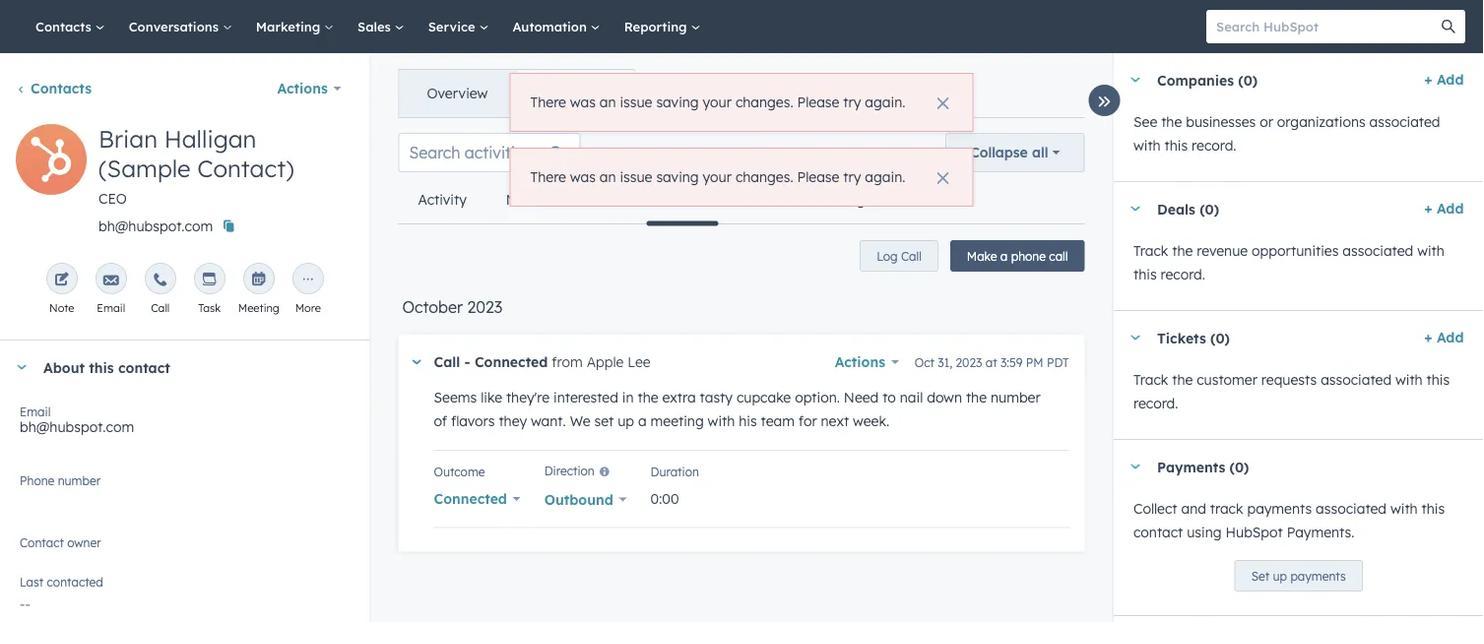 Task type: describe. For each thing, give the bounding box(es) containing it.
the for customer
[[1172, 371, 1193, 389]]

caret image for about this contact
[[16, 365, 28, 370]]

tasty
[[700, 389, 733, 406]]

2 try from the top
[[843, 169, 861, 186]]

note
[[49, 301, 74, 315]]

the right "down"
[[966, 389, 987, 406]]

record. inside see the businesses or organizations associated with this record.
[[1191, 137, 1236, 154]]

calls button
[[646, 176, 718, 226]]

+ for see the businesses or organizations associated with this record.
[[1424, 71, 1432, 88]]

more image
[[300, 273, 316, 289]]

associated for opportunities
[[1342, 242, 1413, 260]]

revenue
[[1196, 242, 1248, 260]]

caret image for companies (0)
[[1129, 77, 1141, 82]]

need
[[844, 389, 879, 406]]

lee
[[628, 354, 651, 371]]

hubspot
[[1225, 524, 1283, 541]]

companies
[[1157, 71, 1234, 88]]

a inside make a phone call button
[[1001, 249, 1008, 263]]

owner up last contacted
[[43, 543, 82, 560]]

next
[[821, 413, 849, 430]]

companies (0) button
[[1113, 53, 1416, 106]]

caret image for payments (0)
[[1129, 464, 1141, 469]]

the for revenue
[[1172, 242, 1193, 260]]

the right in
[[638, 389, 659, 406]]

3:59
[[1001, 355, 1023, 370]]

Last contacted text field
[[20, 586, 350, 618]]

+ for track the customer requests associated with this record.
[[1424, 329, 1432, 346]]

search image
[[1442, 20, 1456, 33]]

cupcake
[[737, 389, 791, 406]]

service link
[[416, 0, 501, 53]]

activity
[[418, 191, 467, 208]]

this for collect and track payments associated with this contact using hubspot payments.
[[1421, 500, 1445, 518]]

make
[[967, 249, 997, 263]]

this for track the revenue opportunities associated with this record.
[[1133, 266, 1156, 283]]

track the customer requests associated with this record.
[[1133, 371, 1449, 412]]

they're
[[506, 389, 550, 406]]

all
[[1032, 144, 1048, 161]]

+ add for see the businesses or organizations associated with this record.
[[1424, 71, 1464, 88]]

opportunities
[[1251, 242, 1338, 260]]

of
[[434, 413, 447, 430]]

1 horizontal spatial actions button
[[835, 349, 899, 376]]

with inside see the businesses or organizations associated with this record.
[[1133, 137, 1160, 154]]

1 vertical spatial payments
[[1290, 569, 1346, 584]]

organizations
[[1277, 113, 1365, 131]]

payments
[[1157, 458, 1225, 475]]

tickets (0)
[[1157, 329, 1230, 346]]

+ for track the revenue opportunities associated with this record.
[[1424, 200, 1432, 217]]

to
[[883, 389, 896, 406]]

task
[[198, 301, 221, 315]]

email for email bh@hubspot.com
[[20, 404, 51, 419]]

tickets (0) button
[[1113, 311, 1416, 364]]

call for call
[[151, 301, 170, 315]]

contact
[[20, 535, 64, 550]]

issue for 2nd there was an issue saving your changes. please try again. alert from the top of the page
[[620, 169, 652, 186]]

saving for 2nd there was an issue saving your changes. please try again. alert from the top of the page
[[656, 169, 699, 186]]

contact)
[[197, 154, 294, 183]]

caret image for deals (0)
[[1129, 206, 1141, 211]]

Search HubSpot search field
[[1207, 10, 1448, 43]]

call - connected from apple lee
[[434, 354, 651, 371]]

associated for payments
[[1315, 500, 1386, 518]]

extra
[[662, 389, 696, 406]]

like
[[481, 389, 502, 406]]

log call button
[[860, 240, 938, 272]]

tasks
[[738, 191, 773, 208]]

direction
[[544, 463, 595, 478]]

31,
[[938, 355, 953, 370]]

track for track the revenue opportunities associated with this record.
[[1133, 242, 1168, 260]]

last contacted
[[20, 575, 103, 589]]

sales link
[[346, 0, 416, 53]]

outbound
[[544, 491, 613, 508]]

emails button
[[564, 176, 646, 224]]

down
[[927, 389, 962, 406]]

again. for close 'image' for 2nd there was an issue saving your changes. please try again. alert from the top of the page
[[865, 169, 906, 186]]

option.
[[795, 389, 840, 406]]

owner up contacted
[[67, 535, 101, 550]]

this inside dropdown button
[[89, 359, 114, 376]]

(0) for payments (0)
[[1229, 458, 1249, 475]]

issue for first there was an issue saving your changes. please try again. alert from the top
[[620, 94, 652, 111]]

please for close 'image' related to first there was an issue saving your changes. please try again. alert from the top
[[797, 94, 840, 111]]

collect and track payments associated with this contact using hubspot payments.
[[1133, 500, 1445, 541]]

automation
[[513, 18, 591, 34]]

1 vertical spatial contacts link
[[16, 80, 92, 97]]

0 horizontal spatial number
[[58, 473, 101, 488]]

meeting image
[[251, 273, 267, 289]]

businesses
[[1186, 113, 1256, 131]]

overview button
[[399, 70, 515, 117]]

seems
[[434, 389, 477, 406]]

+ add button for track the revenue opportunities associated with this record.
[[1424, 197, 1464, 221]]

actions for 'actions' popup button to the right
[[835, 354, 885, 371]]

collapse all button
[[946, 133, 1085, 172]]

activities button
[[515, 70, 634, 117]]

reporting
[[624, 18, 691, 34]]

brian
[[98, 124, 158, 154]]

marketing
[[256, 18, 324, 34]]

outbound button
[[544, 486, 627, 514]]

his
[[739, 413, 757, 430]]

october 2023
[[402, 297, 502, 317]]

no
[[20, 543, 39, 560]]

calls
[[666, 191, 699, 208]]

call for call - connected from apple lee
[[434, 354, 460, 371]]

track the revenue opportunities associated with this record.
[[1133, 242, 1444, 283]]

payments.
[[1286, 524, 1354, 541]]

close image for first there was an issue saving your changes. please try again. alert from the top
[[937, 98, 949, 109]]

oct
[[915, 355, 935, 370]]

want.
[[531, 413, 566, 430]]

email image
[[103, 273, 119, 289]]

record. for deals (0)
[[1160, 266, 1205, 283]]

the for businesses
[[1161, 113, 1182, 131]]

conversations link
[[117, 0, 244, 53]]

(sample
[[98, 154, 191, 183]]

2 there was an issue saving your changes. please try again. alert from the top
[[510, 148, 973, 207]]

log call
[[877, 249, 922, 263]]

call inside button
[[901, 249, 922, 263]]

1 there was an issue saving your changes. please try again. alert from the top
[[510, 73, 973, 132]]

pm
[[1026, 355, 1044, 370]]

set up payments
[[1251, 569, 1346, 584]]

this for track the customer requests associated with this record.
[[1426, 371, 1449, 389]]

+ add for track the customer requests associated with this record.
[[1424, 329, 1464, 346]]

team
[[761, 413, 795, 430]]

0 vertical spatial bh@hubspot.com
[[98, 218, 213, 235]]

with for track the customer requests associated with this record.
[[1395, 371, 1422, 389]]

seems like they're interested in the extra tasty cupcake option. need to nail down the number of flavors they want. we set up a meeting with his team for next week. button
[[434, 386, 1049, 433]]

about this contact
[[43, 359, 170, 376]]

call image
[[152, 273, 168, 289]]

payments inside collect and track payments associated with this contact using hubspot payments.
[[1247, 500, 1312, 518]]

duration
[[651, 464, 699, 479]]

make a phone call button
[[950, 240, 1085, 272]]

outcome
[[434, 464, 485, 479]]

-
[[464, 354, 470, 371]]

halligan
[[164, 124, 257, 154]]

meetings
[[813, 191, 872, 208]]

meeting
[[651, 413, 704, 430]]

notes
[[506, 191, 545, 208]]

sales
[[358, 18, 395, 34]]

there was an issue saving your changes. please try again. for first there was an issue saving your changes. please try again. alert from the top
[[530, 94, 906, 111]]

payments (0)
[[1157, 458, 1249, 475]]

Search activities search field
[[398, 133, 581, 172]]



Task type: locate. For each thing, give the bounding box(es) containing it.
associated inside collect and track payments associated with this contact using hubspot payments.
[[1315, 500, 1386, 518]]

associated right requests
[[1320, 371, 1391, 389]]

2 vertical spatial caret image
[[1129, 464, 1141, 469]]

activity button
[[398, 176, 486, 224]]

record. down businesses
[[1191, 137, 1236, 154]]

(0)
[[1238, 71, 1257, 88], [1199, 200, 1219, 217], [1210, 329, 1230, 346], [1229, 458, 1249, 475]]

up inside set up payments link
[[1273, 569, 1287, 584]]

requests
[[1261, 371, 1317, 389]]

up right set in the bottom right of the page
[[1273, 569, 1287, 584]]

deals (0) button
[[1113, 182, 1416, 235]]

1 vertical spatial was
[[570, 169, 596, 186]]

1 vertical spatial up
[[1273, 569, 1287, 584]]

for
[[799, 413, 817, 430]]

2 caret image from the top
[[1129, 335, 1141, 340]]

1 vertical spatial caret image
[[1129, 335, 1141, 340]]

0 vertical spatial actions
[[277, 80, 328, 97]]

caret image left deals
[[1129, 206, 1141, 211]]

actions button
[[264, 69, 354, 108], [835, 349, 899, 376]]

close image
[[937, 98, 949, 109], [937, 172, 949, 184]]

(0) right tickets
[[1210, 329, 1230, 346]]

1 vertical spatial actions
[[835, 354, 885, 371]]

number down "3:59"
[[991, 389, 1041, 406]]

call down "call" icon
[[151, 301, 170, 315]]

navigation inside october 2023 feed
[[398, 176, 891, 226]]

track
[[1133, 242, 1168, 260], [1133, 371, 1168, 389]]

caret image up 'see' at the right of page
[[1129, 77, 1141, 82]]

1 vertical spatial +
[[1424, 200, 1432, 217]]

0 vertical spatial + add
[[1424, 71, 1464, 88]]

an for first there was an issue saving your changes. please try again. alert from the top
[[600, 94, 616, 111]]

0 vertical spatial number
[[991, 389, 1041, 406]]

(0) for deals (0)
[[1199, 200, 1219, 217]]

2 please from the top
[[797, 169, 840, 186]]

connected up they're
[[475, 354, 548, 371]]

0 vertical spatial up
[[618, 413, 634, 430]]

0 vertical spatial contacts
[[35, 18, 95, 34]]

tasks button
[[718, 176, 793, 224]]

with inside seems like they're interested in the extra tasty cupcake option. need to nail down the number of flavors they want. we set up a meeting with his team for next week.
[[708, 413, 735, 430]]

actions button up need
[[835, 349, 899, 376]]

2 vertical spatial add
[[1436, 329, 1464, 346]]

with for collect and track payments associated with this contact using hubspot payments.
[[1390, 500, 1417, 518]]

1 vertical spatial number
[[58, 473, 101, 488]]

there up "notes"
[[530, 169, 566, 186]]

1 was from the top
[[570, 94, 596, 111]]

record. for tickets (0)
[[1133, 395, 1178, 412]]

3 add from the top
[[1436, 329, 1464, 346]]

tickets
[[1157, 329, 1206, 346]]

the left "revenue"
[[1172, 242, 1193, 260]]

1 horizontal spatial 2023
[[956, 355, 982, 370]]

+ add for track the revenue opportunities associated with this record.
[[1424, 200, 1464, 217]]

meeting
[[238, 301, 279, 315]]

add for track the customer requests associated with this record.
[[1436, 329, 1464, 346]]

caret image left about
[[16, 365, 28, 370]]

payments
[[1247, 500, 1312, 518], [1290, 569, 1346, 584]]

caret image left tickets
[[1129, 335, 1141, 340]]

caret image inside october 2023 feed
[[412, 360, 421, 365]]

1 horizontal spatial caret image
[[412, 360, 421, 365]]

1 caret image from the top
[[1129, 77, 1141, 82]]

meetings button
[[793, 176, 891, 224]]

overview
[[427, 85, 488, 102]]

1 issue from the top
[[620, 94, 652, 111]]

last
[[20, 575, 44, 589]]

bh@hubspot.com up "phone number"
[[20, 419, 134, 436]]

marketing link
[[244, 0, 346, 53]]

with for track the revenue opportunities associated with this record.
[[1417, 242, 1444, 260]]

1 vertical spatial record.
[[1160, 266, 1205, 283]]

with
[[1133, 137, 1160, 154], [1417, 242, 1444, 260], [1395, 371, 1422, 389], [708, 413, 735, 430], [1390, 500, 1417, 518]]

please for close 'image' for 2nd there was an issue saving your changes. please try again. alert from the top of the page
[[797, 169, 840, 186]]

1 vertical spatial changes.
[[736, 169, 793, 186]]

1 vertical spatial an
[[600, 169, 616, 186]]

contact inside dropdown button
[[118, 359, 170, 376]]

1 there from the top
[[530, 94, 566, 111]]

add for track the revenue opportunities associated with this record.
[[1436, 200, 1464, 217]]

2 vertical spatial call
[[434, 354, 460, 371]]

2 there from the top
[[530, 169, 566, 186]]

an for 2nd there was an issue saving your changes. please try again. alert from the top of the page
[[600, 169, 616, 186]]

0 vertical spatial add
[[1436, 71, 1464, 88]]

make a phone call
[[967, 249, 1068, 263]]

(0) for tickets (0)
[[1210, 329, 1230, 346]]

no owner button
[[20, 532, 350, 564]]

issue
[[620, 94, 652, 111], [620, 169, 652, 186]]

2023 left at on the bottom right of the page
[[956, 355, 982, 370]]

0 vertical spatial contacts link
[[24, 0, 117, 53]]

saving for first there was an issue saving your changes. please try again. alert from the top
[[656, 94, 699, 111]]

contact inside collect and track payments associated with this contact using hubspot payments.
[[1133, 524, 1183, 541]]

1 again. from the top
[[865, 94, 906, 111]]

0:00
[[651, 490, 679, 507]]

0 vertical spatial a
[[1001, 249, 1008, 263]]

contacts
[[35, 18, 95, 34], [31, 80, 92, 97]]

track inside track the revenue opportunities associated with this record.
[[1133, 242, 1168, 260]]

this inside track the revenue opportunities associated with this record.
[[1133, 266, 1156, 283]]

0 vertical spatial + add button
[[1424, 68, 1464, 92]]

about this contact button
[[0, 341, 350, 394]]

there for 2nd there was an issue saving your changes. please try again. alert from the top of the page
[[530, 169, 566, 186]]

2 horizontal spatial call
[[901, 249, 922, 263]]

associated up payments.
[[1315, 500, 1386, 518]]

a right "make"
[[1001, 249, 1008, 263]]

email for email
[[97, 301, 125, 315]]

ceo
[[98, 190, 127, 207]]

track for track the customer requests associated with this record.
[[1133, 371, 1168, 389]]

oct 31, 2023 at 3:59 pm pdt
[[915, 355, 1069, 370]]

0 vertical spatial email
[[97, 301, 125, 315]]

(0) right deals
[[1199, 200, 1219, 217]]

activities
[[544, 85, 606, 102]]

or
[[1259, 113, 1273, 131]]

2 track from the top
[[1133, 371, 1168, 389]]

1 saving from the top
[[656, 94, 699, 111]]

there was an issue saving your changes. please try again. alert
[[510, 73, 973, 132], [510, 148, 973, 207]]

deals
[[1157, 200, 1195, 217]]

0 vertical spatial track
[[1133, 242, 1168, 260]]

2 add from the top
[[1436, 200, 1464, 217]]

1 vertical spatial issue
[[620, 169, 652, 186]]

(0) up track
[[1229, 458, 1249, 475]]

saving up the calls
[[656, 169, 699, 186]]

3 caret image from the top
[[1129, 464, 1141, 469]]

1 horizontal spatial call
[[434, 354, 460, 371]]

with inside track the revenue opportunities associated with this record.
[[1417, 242, 1444, 260]]

+ add button for see the businesses or organizations associated with this record.
[[1424, 68, 1464, 92]]

the inside the track the customer requests associated with this record.
[[1172, 371, 1193, 389]]

1 vertical spatial your
[[703, 169, 732, 186]]

bh@hubspot.com down ceo
[[98, 218, 213, 235]]

payments down payments.
[[1290, 569, 1346, 584]]

0 vertical spatial call
[[901, 249, 922, 263]]

1 + add from the top
[[1424, 71, 1464, 88]]

associated right opportunities at the top
[[1342, 242, 1413, 260]]

october 2023 feed
[[383, 117, 1101, 576]]

track down tickets
[[1133, 371, 1168, 389]]

1 vertical spatial connected
[[434, 490, 507, 507]]

caret image
[[1129, 206, 1141, 211], [412, 360, 421, 365], [16, 365, 28, 370]]

3 + add from the top
[[1424, 329, 1464, 346]]

at
[[986, 355, 997, 370]]

(0) for companies (0)
[[1238, 71, 1257, 88]]

2023 right the october
[[467, 297, 502, 317]]

2 was from the top
[[570, 169, 596, 186]]

+ add
[[1424, 71, 1464, 88], [1424, 200, 1464, 217], [1424, 329, 1464, 346]]

2 vertical spatial record.
[[1133, 395, 1178, 412]]

1 vertical spatial track
[[1133, 371, 1168, 389]]

1 horizontal spatial a
[[1001, 249, 1008, 263]]

0 vertical spatial changes.
[[736, 94, 793, 111]]

contact owner no owner
[[20, 535, 101, 560]]

an down automation link
[[600, 94, 616, 111]]

0 horizontal spatial contact
[[118, 359, 170, 376]]

see
[[1133, 113, 1157, 131]]

1 add from the top
[[1436, 71, 1464, 88]]

0 vertical spatial connected
[[475, 354, 548, 371]]

companies (0)
[[1157, 71, 1257, 88]]

there for first there was an issue saving your changes. please try again. alert from the top
[[530, 94, 566, 111]]

seems like they're interested in the extra tasty cupcake option. need to nail down the number of flavors they want. we set up a meeting with his team for next week.
[[434, 389, 1041, 430]]

0 vertical spatial there was an issue saving your changes. please try again. alert
[[510, 73, 973, 132]]

call right log
[[901, 249, 922, 263]]

caret image inside tickets (0) dropdown button
[[1129, 335, 1141, 340]]

0 vertical spatial contact
[[118, 359, 170, 376]]

navigation containing activity
[[398, 176, 891, 226]]

1 track from the top
[[1133, 242, 1168, 260]]

emails
[[584, 191, 627, 208]]

caret image inside companies (0) dropdown button
[[1129, 77, 1141, 82]]

track
[[1210, 500, 1243, 518]]

there was an issue saving your changes. please try again. up the calls
[[530, 169, 906, 186]]

1 vertical spatial + add button
[[1424, 197, 1464, 221]]

contact down collect
[[1133, 524, 1183, 541]]

contact
[[118, 359, 170, 376], [1133, 524, 1183, 541]]

actions down marketing link
[[277, 80, 328, 97]]

2 your from the top
[[703, 169, 732, 186]]

1 please from the top
[[797, 94, 840, 111]]

and
[[1181, 500, 1206, 518]]

track inside the track the customer requests associated with this record.
[[1133, 371, 1168, 389]]

associated right organizations
[[1369, 113, 1440, 131]]

2 vertical spatial + add
[[1424, 329, 1464, 346]]

(0) inside payments (0) dropdown button
[[1229, 458, 1249, 475]]

with inside collect and track payments associated with this contact using hubspot payments.
[[1390, 500, 1417, 518]]

0 vertical spatial caret image
[[1129, 77, 1141, 82]]

record. inside track the revenue opportunities associated with this record.
[[1160, 266, 1205, 283]]

0 vertical spatial your
[[703, 94, 732, 111]]

2 saving from the top
[[656, 169, 699, 186]]

payments up the hubspot
[[1247, 500, 1312, 518]]

1 vertical spatial navigation
[[398, 176, 891, 226]]

up inside seems like they're interested in the extra tasty cupcake option. need to nail down the number of flavors they want. we set up a meeting with his team for next week.
[[618, 413, 634, 430]]

actions up need
[[835, 354, 885, 371]]

add for see the businesses or organizations associated with this record.
[[1436, 71, 1464, 88]]

payments (0) button
[[1113, 440, 1456, 493]]

we
[[570, 413, 590, 430]]

1 there was an issue saving your changes. please try again. from the top
[[530, 94, 906, 111]]

1 vertical spatial close image
[[937, 172, 949, 184]]

the inside see the businesses or organizations associated with this record.
[[1161, 113, 1182, 131]]

1 vertical spatial + add
[[1424, 200, 1464, 217]]

record. down tickets
[[1133, 395, 1178, 412]]

0 vertical spatial 2023
[[467, 297, 502, 317]]

more
[[295, 301, 321, 315]]

was down automation link
[[570, 94, 596, 111]]

email down about
[[20, 404, 51, 419]]

in
[[622, 389, 634, 406]]

1 horizontal spatial contact
[[1133, 524, 1183, 541]]

number right phone
[[58, 473, 101, 488]]

close image up log call button
[[937, 172, 949, 184]]

brian halligan (sample contact) ceo
[[98, 124, 294, 207]]

1 vertical spatial try
[[843, 169, 861, 186]]

1 try from the top
[[843, 94, 861, 111]]

1 vertical spatial contact
[[1133, 524, 1183, 541]]

1 vertical spatial call
[[151, 301, 170, 315]]

this inside see the businesses or organizations associated with this record.
[[1164, 137, 1188, 154]]

1 an from the top
[[600, 94, 616, 111]]

2 horizontal spatial caret image
[[1129, 206, 1141, 211]]

this
[[1164, 137, 1188, 154], [1133, 266, 1156, 283], [89, 359, 114, 376], [1426, 371, 1449, 389], [1421, 500, 1445, 518]]

navigation containing overview
[[398, 69, 635, 118]]

1 + add button from the top
[[1424, 68, 1464, 92]]

0 vertical spatial an
[[600, 94, 616, 111]]

0 horizontal spatial actions button
[[264, 69, 354, 108]]

1 vertical spatial add
[[1436, 200, 1464, 217]]

there was an issue saving your changes. please try again. for 2nd there was an issue saving your changes. please try again. alert from the top of the page
[[530, 169, 906, 186]]

2 close image from the top
[[937, 172, 949, 184]]

a
[[1001, 249, 1008, 263], [638, 413, 647, 430]]

was up emails at the top left
[[570, 169, 596, 186]]

0 vertical spatial navigation
[[398, 69, 635, 118]]

set
[[594, 413, 614, 430]]

a inside seems like they're interested in the extra tasty cupcake option. need to nail down the number of flavors they want. we set up a meeting with his team for next week.
[[638, 413, 647, 430]]

2 vertical spatial + add button
[[1424, 326, 1464, 350]]

see the businesses or organizations associated with this record.
[[1133, 113, 1440, 154]]

1 vertical spatial saving
[[656, 169, 699, 186]]

email inside email bh@hubspot.com
[[20, 404, 51, 419]]

1 + from the top
[[1424, 71, 1432, 88]]

this inside the track the customer requests associated with this record.
[[1426, 371, 1449, 389]]

note image
[[54, 273, 70, 289]]

caret image
[[1129, 77, 1141, 82], [1129, 335, 1141, 340], [1129, 464, 1141, 469]]

(0) up businesses
[[1238, 71, 1257, 88]]

there was an issue saving your changes. please try again. down reporting link
[[530, 94, 906, 111]]

1 vertical spatial bh@hubspot.com
[[20, 419, 134, 436]]

3 + add button from the top
[[1424, 326, 1464, 350]]

number inside seems like they're interested in the extra tasty cupcake option. need to nail down the number of flavors they want. we set up a meeting with his team for next week.
[[991, 389, 1041, 406]]

reporting link
[[612, 0, 713, 53]]

1 horizontal spatial number
[[991, 389, 1041, 406]]

1 horizontal spatial actions
[[835, 354, 885, 371]]

caret image for tickets (0)
[[1129, 335, 1141, 340]]

0 horizontal spatial 2023
[[467, 297, 502, 317]]

(0) inside deals (0) dropdown button
[[1199, 200, 1219, 217]]

saving down reporting link
[[656, 94, 699, 111]]

2 an from the top
[[600, 169, 616, 186]]

2 + add from the top
[[1424, 200, 1464, 217]]

up right set
[[618, 413, 634, 430]]

2 again. from the top
[[865, 169, 906, 186]]

0 vertical spatial try
[[843, 94, 861, 111]]

with inside the track the customer requests associated with this record.
[[1395, 371, 1422, 389]]

caret image inside payments (0) dropdown button
[[1129, 464, 1141, 469]]

1 vertical spatial there was an issue saving your changes. please try again.
[[530, 169, 906, 186]]

2023
[[467, 297, 502, 317], [956, 355, 982, 370]]

record. inside the track the customer requests associated with this record.
[[1133, 395, 1178, 412]]

1 vertical spatial again.
[[865, 169, 906, 186]]

0 vertical spatial issue
[[620, 94, 652, 111]]

1 vertical spatial actions button
[[835, 349, 899, 376]]

1 vertical spatial email
[[20, 404, 51, 419]]

2 changes. from the top
[[736, 169, 793, 186]]

email down email image on the left of page
[[97, 301, 125, 315]]

(0) inside companies (0) dropdown button
[[1238, 71, 1257, 88]]

a left "meeting"
[[638, 413, 647, 430]]

connected inside popup button
[[434, 490, 507, 507]]

1 vertical spatial a
[[638, 413, 647, 430]]

caret image up collect
[[1129, 464, 1141, 469]]

contacted
[[47, 575, 103, 589]]

Phone number text field
[[20, 470, 350, 509]]

actions inside october 2023 feed
[[835, 354, 885, 371]]

(0) inside tickets (0) dropdown button
[[1210, 329, 1230, 346]]

2 vertical spatial +
[[1424, 329, 1432, 346]]

0 vertical spatial saving
[[656, 94, 699, 111]]

0 vertical spatial payments
[[1247, 500, 1312, 518]]

phone number
[[20, 473, 101, 488]]

connected down outcome
[[434, 490, 507, 507]]

your for first there was an issue saving your changes. please try again. alert from the top
[[703, 94, 732, 111]]

this inside collect and track payments associated with this contact using hubspot payments.
[[1421, 500, 1445, 518]]

0 vertical spatial was
[[570, 94, 596, 111]]

there was an issue saving your changes. please try again.
[[530, 94, 906, 111], [530, 169, 906, 186]]

1 navigation from the top
[[398, 69, 635, 118]]

associated inside see the businesses or organizations associated with this record.
[[1369, 113, 1440, 131]]

0 vertical spatial please
[[797, 94, 840, 111]]

1 horizontal spatial up
[[1273, 569, 1287, 584]]

1 vertical spatial there
[[530, 169, 566, 186]]

0 horizontal spatial email
[[20, 404, 51, 419]]

1 vertical spatial 2023
[[956, 355, 982, 370]]

2 issue from the top
[[620, 169, 652, 186]]

edit button
[[16, 124, 87, 202]]

associated inside the track the customer requests associated with this record.
[[1320, 371, 1391, 389]]

associated
[[1369, 113, 1440, 131], [1342, 242, 1413, 260], [1320, 371, 1391, 389], [1315, 500, 1386, 518]]

the right 'see' at the right of page
[[1161, 113, 1182, 131]]

issue right "activities"
[[620, 94, 652, 111]]

track down deals
[[1133, 242, 1168, 260]]

0 horizontal spatial call
[[151, 301, 170, 315]]

actions for top 'actions' popup button
[[277, 80, 328, 97]]

navigation
[[398, 69, 635, 118], [398, 176, 891, 226]]

the inside track the revenue opportunities associated with this record.
[[1172, 242, 1193, 260]]

actions
[[277, 80, 328, 97], [835, 354, 885, 371]]

1 vertical spatial there was an issue saving your changes. please try again. alert
[[510, 148, 973, 207]]

+ add button for track the customer requests associated with this record.
[[1424, 326, 1464, 350]]

issue up emails at the top left
[[620, 169, 652, 186]]

0 horizontal spatial a
[[638, 413, 647, 430]]

0 vertical spatial close image
[[937, 98, 949, 109]]

1 changes. from the top
[[736, 94, 793, 111]]

changes. for first there was an issue saving your changes. please try again. alert from the top
[[736, 94, 793, 111]]

using
[[1187, 524, 1221, 541]]

1 your from the top
[[703, 94, 732, 111]]

an up emails at the top left
[[600, 169, 616, 186]]

nail
[[900, 389, 923, 406]]

1 horizontal spatial email
[[97, 301, 125, 315]]

caret image left -
[[412, 360, 421, 365]]

2 there was an issue saving your changes. please try again. from the top
[[530, 169, 906, 186]]

record. down "revenue"
[[1160, 266, 1205, 283]]

2 + from the top
[[1424, 200, 1432, 217]]

3 + from the top
[[1424, 329, 1432, 346]]

conversations
[[129, 18, 222, 34]]

record.
[[1191, 137, 1236, 154], [1160, 266, 1205, 283], [1133, 395, 1178, 412]]

the down tickets
[[1172, 371, 1193, 389]]

actions button down marketing link
[[264, 69, 354, 108]]

0 vertical spatial actions button
[[264, 69, 354, 108]]

0 vertical spatial there
[[530, 94, 566, 111]]

task image
[[202, 273, 217, 289]]

changes. for 2nd there was an issue saving your changes. please try again. alert from the top of the page
[[736, 169, 793, 186]]

your for 2nd there was an issue saving your changes. please try again. alert from the top of the page
[[703, 169, 732, 186]]

there
[[530, 94, 566, 111], [530, 169, 566, 186]]

call left -
[[434, 354, 460, 371]]

1 close image from the top
[[937, 98, 949, 109]]

deals (0)
[[1157, 200, 1219, 217]]

caret image inside deals (0) dropdown button
[[1129, 206, 1141, 211]]

set
[[1251, 569, 1269, 584]]

0 horizontal spatial actions
[[277, 80, 328, 97]]

0 vertical spatial record.
[[1191, 137, 1236, 154]]

associated for requests
[[1320, 371, 1391, 389]]

add
[[1436, 71, 1464, 88], [1436, 200, 1464, 217], [1436, 329, 1464, 346]]

there down automation
[[530, 94, 566, 111]]

log
[[877, 249, 898, 263]]

again. for close 'image' related to first there was an issue saving your changes. please try again. alert from the top
[[865, 94, 906, 111]]

0 vertical spatial there was an issue saving your changes. please try again.
[[530, 94, 906, 111]]

2 + add button from the top
[[1424, 197, 1464, 221]]

close image for 2nd there was an issue saving your changes. please try again. alert from the top of the page
[[937, 172, 949, 184]]

0 vertical spatial +
[[1424, 71, 1432, 88]]

associated inside track the revenue opportunities associated with this record.
[[1342, 242, 1413, 260]]

close image up collapse all popup button
[[937, 98, 949, 109]]

0 horizontal spatial up
[[618, 413, 634, 430]]

0 horizontal spatial caret image
[[16, 365, 28, 370]]

0 vertical spatial again.
[[865, 94, 906, 111]]

1 vertical spatial contacts
[[31, 80, 92, 97]]

2 navigation from the top
[[398, 176, 891, 226]]

contact right about
[[118, 359, 170, 376]]

1 vertical spatial please
[[797, 169, 840, 186]]

caret image inside 'about this contact' dropdown button
[[16, 365, 28, 370]]

+ add button
[[1424, 68, 1464, 92], [1424, 197, 1464, 221], [1424, 326, 1464, 350]]

call
[[1049, 249, 1068, 263]]



Task type: vqa. For each thing, say whether or not it's contained in the screenshot.
the topmost Contacts 'link'
yes



